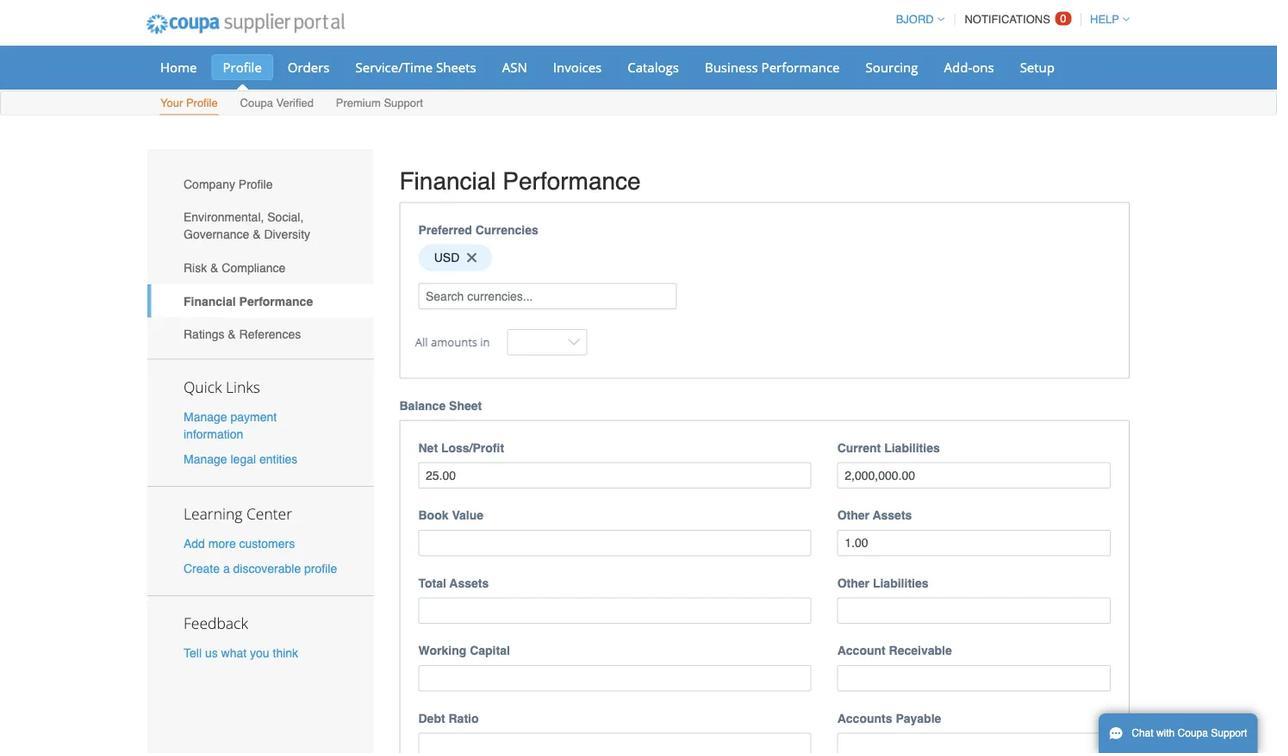 Task type: locate. For each thing, give the bounding box(es) containing it.
performance right business
[[762, 58, 840, 76]]

1 manage from the top
[[184, 410, 227, 424]]

0 vertical spatial support
[[384, 97, 423, 110]]

value
[[452, 509, 484, 522]]

Current Liabilities text field
[[838, 462, 1111, 489]]

book value
[[419, 509, 484, 522]]

tell us what you think button
[[184, 645, 298, 662]]

1 vertical spatial financial
[[184, 294, 236, 308]]

1 vertical spatial manage
[[184, 453, 227, 466]]

1 vertical spatial other
[[838, 576, 870, 590]]

& right ratings
[[228, 328, 236, 341]]

1 horizontal spatial financial performance
[[400, 168, 641, 195]]

liabilities
[[885, 441, 941, 455], [873, 576, 929, 590]]

navigation containing notifications 0
[[889, 3, 1130, 36]]

liabilities for current liabilities
[[885, 441, 941, 455]]

usd option
[[419, 245, 492, 271]]

add-
[[945, 58, 973, 76]]

liabilities for other liabilities
[[873, 576, 929, 590]]

Total Assets text field
[[419, 598, 812, 624]]

0 vertical spatial financial
[[400, 168, 496, 195]]

create a discoverable profile link
[[184, 562, 337, 576]]

a
[[223, 562, 230, 576]]

financial performance link
[[147, 285, 374, 318]]

1 horizontal spatial assets
[[873, 509, 913, 522]]

1 horizontal spatial performance
[[503, 168, 641, 195]]

ons
[[973, 58, 995, 76]]

catalogs link
[[617, 54, 691, 80]]

financial performance down compliance on the top
[[184, 294, 313, 308]]

other down current
[[838, 509, 870, 522]]

1 horizontal spatial &
[[228, 328, 236, 341]]

& inside environmental, social, governance & diversity
[[253, 228, 261, 241]]

assets for other assets
[[873, 509, 913, 522]]

manage for manage legal entities
[[184, 453, 227, 466]]

0 vertical spatial manage
[[184, 410, 227, 424]]

preferred
[[419, 223, 472, 237]]

1 horizontal spatial coupa
[[1178, 728, 1209, 740]]

0 horizontal spatial coupa
[[240, 97, 273, 110]]

premium support
[[336, 97, 423, 110]]

2 horizontal spatial &
[[253, 228, 261, 241]]

add
[[184, 537, 205, 551]]

support right the 'with'
[[1212, 728, 1248, 740]]

diversity
[[264, 228, 310, 241]]

currencies
[[476, 223, 539, 237]]

your
[[160, 97, 183, 110]]

working
[[419, 644, 467, 658]]

financial up ratings
[[184, 294, 236, 308]]

profile link
[[212, 54, 273, 80]]

quick
[[184, 377, 222, 397]]

create a discoverable profile
[[184, 562, 337, 576]]

assets right total
[[450, 576, 489, 590]]

1 vertical spatial &
[[210, 261, 219, 275]]

0 horizontal spatial assets
[[450, 576, 489, 590]]

setup
[[1021, 58, 1055, 76]]

payment
[[231, 410, 277, 424]]

environmental, social, governance & diversity link
[[147, 201, 374, 251]]

0 vertical spatial liabilities
[[885, 441, 941, 455]]

net loss/profit
[[419, 441, 504, 455]]

1 vertical spatial profile
[[186, 97, 218, 110]]

manage down information
[[184, 453, 227, 466]]

service/time
[[356, 58, 433, 76]]

coupa
[[240, 97, 273, 110], [1178, 728, 1209, 740]]

navigation
[[889, 3, 1130, 36]]

add more customers link
[[184, 537, 295, 551]]

selected list box
[[413, 240, 1118, 275]]

2 vertical spatial profile
[[239, 177, 273, 191]]

0 horizontal spatial financial performance
[[184, 294, 313, 308]]

0 horizontal spatial performance
[[239, 294, 313, 308]]

coupa supplier portal image
[[135, 3, 357, 46]]

2 manage from the top
[[184, 453, 227, 466]]

company profile
[[184, 177, 273, 191]]

ratings & references link
[[147, 318, 374, 351]]

working capital
[[419, 644, 510, 658]]

2 vertical spatial performance
[[239, 294, 313, 308]]

manage inside manage payment information
[[184, 410, 227, 424]]

receivable
[[890, 644, 953, 658]]

0 vertical spatial profile
[[223, 58, 262, 76]]

performance up references
[[239, 294, 313, 308]]

other for other assets
[[838, 509, 870, 522]]

risk
[[184, 261, 207, 275]]

assets
[[873, 509, 913, 522], [450, 576, 489, 590]]

add-ons link
[[933, 54, 1006, 80]]

coupa inside button
[[1178, 728, 1209, 740]]

manage up information
[[184, 410, 227, 424]]

assets down current liabilities at the bottom
[[873, 509, 913, 522]]

Other Assets text field
[[838, 530, 1111, 556]]

environmental, social, governance & diversity
[[184, 210, 310, 241]]

profile up environmental, social, governance & diversity link
[[239, 177, 273, 191]]

other up account
[[838, 576, 870, 590]]

help link
[[1083, 13, 1130, 26]]

manage
[[184, 410, 227, 424], [184, 453, 227, 466]]

coupa verified link
[[239, 93, 315, 115]]

profile for your profile
[[186, 97, 218, 110]]

debt ratio
[[419, 712, 479, 725]]

profile right your
[[186, 97, 218, 110]]

1 other from the top
[[838, 509, 870, 522]]

you
[[250, 647, 270, 661]]

1 vertical spatial support
[[1212, 728, 1248, 740]]

information
[[184, 427, 243, 441]]

financial performance up currencies
[[400, 168, 641, 195]]

& left diversity
[[253, 228, 261, 241]]

setup link
[[1009, 54, 1067, 80]]

0 vertical spatial assets
[[873, 509, 913, 522]]

customers
[[239, 537, 295, 551]]

2 vertical spatial &
[[228, 328, 236, 341]]

& right risk on the left
[[210, 261, 219, 275]]

manage legal entities link
[[184, 453, 298, 466]]

& for references
[[228, 328, 236, 341]]

sheets
[[436, 58, 477, 76]]

notifications
[[965, 13, 1051, 26]]

support down service/time
[[384, 97, 423, 110]]

performance up currencies
[[503, 168, 641, 195]]

coupa right the 'with'
[[1178, 728, 1209, 740]]

balance sheet
[[400, 399, 482, 412]]

financial up preferred at the left top of the page
[[400, 168, 496, 195]]

1 vertical spatial performance
[[503, 168, 641, 195]]

coupa left verified
[[240, 97, 273, 110]]

all
[[415, 334, 428, 350]]

more
[[208, 537, 236, 551]]

manage legal entities
[[184, 453, 298, 466]]

&
[[253, 228, 261, 241], [210, 261, 219, 275], [228, 328, 236, 341]]

2 horizontal spatial performance
[[762, 58, 840, 76]]

home
[[160, 58, 197, 76]]

ratio
[[449, 712, 479, 725]]

1 horizontal spatial support
[[1212, 728, 1248, 740]]

accounts payable
[[838, 712, 942, 725]]

center
[[247, 504, 292, 524]]

with
[[1157, 728, 1176, 740]]

0 horizontal spatial &
[[210, 261, 219, 275]]

asn
[[502, 58, 528, 76]]

1 vertical spatial assets
[[450, 576, 489, 590]]

profile down the coupa supplier portal image at top left
[[223, 58, 262, 76]]

Book Value text field
[[419, 530, 812, 556]]

liabilities up account receivable
[[873, 576, 929, 590]]

premium support link
[[335, 93, 424, 115]]

2 other from the top
[[838, 576, 870, 590]]

liabilities right current
[[885, 441, 941, 455]]

1 vertical spatial coupa
[[1178, 728, 1209, 740]]

0 vertical spatial other
[[838, 509, 870, 522]]

business performance link
[[694, 54, 852, 80]]

1 vertical spatial liabilities
[[873, 576, 929, 590]]

0 vertical spatial performance
[[762, 58, 840, 76]]

learning
[[184, 504, 243, 524]]

manage payment information
[[184, 410, 277, 441]]

0 vertical spatial &
[[253, 228, 261, 241]]

financial performance
[[400, 168, 641, 195], [184, 294, 313, 308]]

sourcing link
[[855, 54, 930, 80]]

catalogs
[[628, 58, 679, 76]]



Task type: describe. For each thing, give the bounding box(es) containing it.
legal
[[231, 453, 256, 466]]

premium
[[336, 97, 381, 110]]

coupa verified
[[240, 97, 314, 110]]

manage for manage payment information
[[184, 410, 227, 424]]

help
[[1091, 13, 1120, 26]]

0 horizontal spatial financial
[[184, 294, 236, 308]]

company
[[184, 177, 235, 191]]

debt
[[419, 712, 445, 725]]

what
[[221, 647, 247, 661]]

usd
[[434, 251, 460, 265]]

Account Receivable text field
[[838, 666, 1111, 692]]

current
[[838, 441, 881, 455]]

risk & compliance link
[[147, 251, 374, 285]]

1 vertical spatial financial performance
[[184, 294, 313, 308]]

think
[[273, 647, 298, 661]]

compliance
[[222, 261, 286, 275]]

business performance
[[705, 58, 840, 76]]

add more customers
[[184, 537, 295, 551]]

discoverable
[[233, 562, 301, 576]]

other for other liabilities
[[838, 576, 870, 590]]

all amounts in
[[415, 334, 490, 350]]

chat with coupa support
[[1132, 728, 1248, 740]]

other assets
[[838, 509, 913, 522]]

amounts
[[431, 334, 478, 350]]

account
[[838, 644, 886, 658]]

feedback
[[184, 614, 248, 634]]

& for compliance
[[210, 261, 219, 275]]

ratings & references
[[184, 328, 301, 341]]

profile
[[304, 562, 337, 576]]

create
[[184, 562, 220, 576]]

Working Capital text field
[[419, 666, 812, 692]]

Debt Ratio text field
[[419, 733, 812, 754]]

book
[[419, 509, 449, 522]]

environmental,
[[184, 210, 264, 224]]

profile for company profile
[[239, 177, 273, 191]]

in
[[481, 334, 490, 350]]

bjord link
[[889, 13, 945, 26]]

0 vertical spatial financial performance
[[400, 168, 641, 195]]

performance for financial performance link
[[239, 294, 313, 308]]

add-ons
[[945, 58, 995, 76]]

preferred currencies
[[419, 223, 539, 237]]

invoices
[[553, 58, 602, 76]]

total assets
[[419, 576, 489, 590]]

Net Loss/Profit text field
[[419, 462, 812, 489]]

chat
[[1132, 728, 1154, 740]]

1 horizontal spatial financial
[[400, 168, 496, 195]]

0 vertical spatial coupa
[[240, 97, 273, 110]]

entities
[[260, 453, 298, 466]]

current liabilities
[[838, 441, 941, 455]]

service/time sheets link
[[344, 54, 488, 80]]

business
[[705, 58, 759, 76]]

Other Liabilities text field
[[838, 598, 1111, 624]]

0
[[1061, 12, 1067, 25]]

your profile
[[160, 97, 218, 110]]

references
[[239, 328, 301, 341]]

bjord
[[897, 13, 935, 26]]

chat with coupa support button
[[1099, 714, 1258, 754]]

asn link
[[491, 54, 539, 80]]

learning center
[[184, 504, 292, 524]]

orders link
[[277, 54, 341, 80]]

0 horizontal spatial support
[[384, 97, 423, 110]]

sheet
[[449, 399, 482, 412]]

Accounts Payable text field
[[838, 733, 1111, 754]]

home link
[[149, 54, 208, 80]]

verified
[[276, 97, 314, 110]]

support inside button
[[1212, 728, 1248, 740]]

notifications 0
[[965, 12, 1067, 26]]

social,
[[268, 210, 304, 224]]

Search currencies... field
[[419, 283, 677, 309]]

payable
[[896, 712, 942, 725]]

total
[[419, 576, 447, 590]]

quick links
[[184, 377, 260, 397]]

ratings
[[184, 328, 225, 341]]

other liabilities
[[838, 576, 929, 590]]

assets for total assets
[[450, 576, 489, 590]]

tell us what you think
[[184, 647, 298, 661]]

sourcing
[[866, 58, 919, 76]]

performance for business performance link
[[762, 58, 840, 76]]

balance
[[400, 399, 446, 412]]

us
[[205, 647, 218, 661]]

links
[[226, 377, 260, 397]]

loss/profit
[[441, 441, 504, 455]]

invoices link
[[542, 54, 613, 80]]



Task type: vqa. For each thing, say whether or not it's contained in the screenshot.
'Sustainability Ratings'
no



